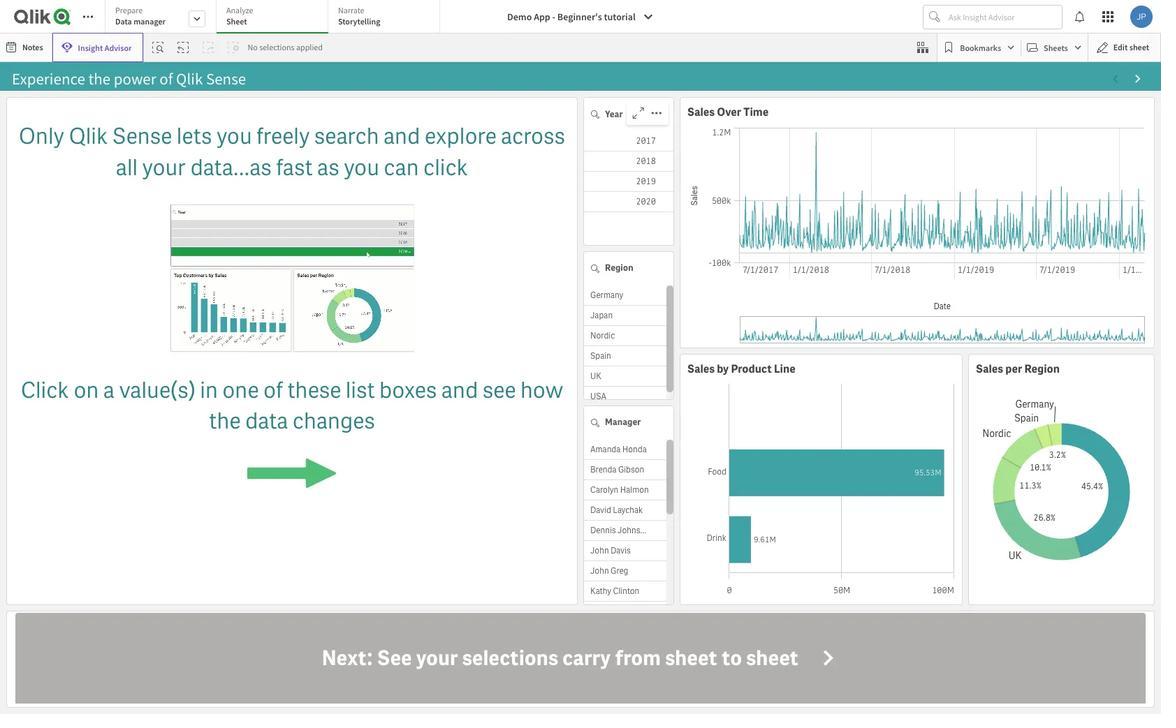 Task type: vqa. For each thing, say whether or not it's contained in the screenshot.
the left Owner
no



Task type: locate. For each thing, give the bounding box(es) containing it.
insight
[[78, 42, 103, 53]]

data...as
[[190, 153, 272, 182]]

james peterson image
[[1131, 6, 1153, 28]]

app
[[534, 10, 551, 23]]

edit sheet button
[[1088, 33, 1162, 62]]

sales for sales by product line
[[687, 362, 715, 377]]

kathy clinton
[[591, 586, 640, 597]]

1 vertical spatial region
[[1025, 362, 1060, 377]]

and left see
[[442, 376, 478, 405]]

notes button
[[3, 36, 49, 59]]

manager
[[134, 16, 166, 27]]

sales
[[687, 105, 715, 120], [687, 362, 715, 377], [976, 362, 1004, 377]]

2019 optional. 3 of 5 row
[[584, 172, 674, 192]]

john davis optional. 6 of 19 row
[[584, 541, 667, 562]]

as
[[317, 153, 340, 182]]

changes
[[293, 407, 375, 436]]

1 horizontal spatial region
[[1025, 362, 1060, 377]]

product
[[731, 362, 772, 377]]

prepare data manager
[[115, 5, 166, 27]]

1 john from the top
[[591, 545, 609, 557]]

your right see in the left of the page
[[416, 645, 458, 673]]

lets
[[177, 122, 212, 151]]

2020 optional. 4 of 5 row
[[584, 192, 674, 212]]

demo app - beginner's tutorial
[[507, 10, 636, 23]]

2017 optional. 1 of 5 row
[[584, 131, 674, 152]]

2018 optional. 2 of 5 row
[[584, 152, 674, 172]]

per
[[1006, 362, 1023, 377]]

1 vertical spatial and
[[442, 376, 478, 405]]

tab list
[[105, 0, 445, 35]]

value(s)
[[119, 376, 196, 405]]

data
[[115, 16, 132, 27]]

selections
[[259, 42, 295, 52], [462, 645, 558, 673]]

0 vertical spatial and
[[384, 122, 420, 151]]

gibson
[[618, 464, 644, 476]]

sales left by
[[687, 362, 715, 377]]

carry
[[563, 645, 611, 673]]

carolyn
[[591, 485, 619, 496]]

you up data...as
[[217, 122, 252, 151]]

spain optional. 4 of 7 row
[[584, 346, 667, 367]]

0 horizontal spatial region
[[605, 262, 634, 274]]

sales per region
[[976, 362, 1060, 377]]

nordic
[[591, 330, 615, 342]]

your right all
[[142, 153, 186, 182]]

and
[[384, 122, 420, 151], [442, 376, 478, 405]]

1 vertical spatial you
[[344, 153, 379, 182]]

sales over time
[[687, 105, 769, 120]]

demo app - beginner's tutorial button
[[499, 6, 662, 28]]

application
[[0, 0, 1162, 715], [6, 97, 578, 606], [15, 99, 569, 603]]

john left greg
[[591, 566, 609, 577]]

spain
[[591, 351, 611, 362]]

fast
[[276, 153, 313, 182]]

kathy clinton optional. 8 of 19 row
[[584, 582, 667, 602]]

1 vertical spatial selections
[[462, 645, 558, 673]]

region up germany optional. 1 of 7 row
[[605, 262, 634, 274]]

from
[[615, 645, 661, 673]]

notes
[[22, 42, 43, 52]]

amanda honda optional. 1 of 19 row
[[584, 440, 667, 460]]

0 vertical spatial you
[[217, 122, 252, 151]]

you right as
[[344, 153, 379, 182]]

sense
[[113, 122, 172, 151]]

click
[[21, 376, 69, 405]]

no
[[248, 42, 258, 52]]

next: see your selections carry from sheet to sheet button
[[15, 613, 1146, 704]]

how
[[521, 376, 563, 405]]

john inside row
[[591, 545, 609, 557]]

2018
[[636, 156, 656, 167]]

search
[[314, 122, 379, 151]]

sales left per
[[976, 362, 1004, 377]]

japan
[[591, 310, 613, 321]]

laychak
[[613, 505, 643, 516]]

qlik
[[69, 122, 108, 151]]

bookmarks
[[960, 42, 1002, 53]]

uk optional. 5 of 7 row
[[584, 367, 667, 387]]

tutorial
[[604, 10, 636, 23]]

dennis johnson
[[591, 525, 650, 536]]

list
[[346, 376, 375, 405]]

johnson
[[618, 525, 650, 536]]

john down dennis on the right bottom
[[591, 545, 609, 557]]

greg
[[611, 566, 629, 577]]

0 vertical spatial selections
[[259, 42, 295, 52]]

0 horizontal spatial and
[[384, 122, 420, 151]]

explore
[[425, 122, 497, 151]]

1 horizontal spatial and
[[442, 376, 478, 405]]

sheets button
[[1025, 36, 1085, 59]]

insight advisor
[[78, 42, 132, 53]]

on
[[74, 376, 99, 405]]

1 horizontal spatial your
[[416, 645, 458, 673]]

brenda gibson
[[591, 464, 644, 476]]

2 horizontal spatial sheet
[[1130, 42, 1150, 52]]

prepare
[[115, 5, 143, 15]]

sales left the "over"
[[687, 105, 715, 120]]

region
[[605, 262, 634, 274], [1025, 362, 1060, 377]]

sheet right the edit
[[1130, 42, 1150, 52]]

1 horizontal spatial selections
[[462, 645, 558, 673]]

0 horizontal spatial your
[[142, 153, 186, 182]]

you
[[217, 122, 252, 151], [344, 153, 379, 182]]

tab list containing prepare
[[105, 0, 445, 35]]

sales for sales per region
[[976, 362, 1004, 377]]

sheet right to
[[746, 645, 799, 673]]

1 horizontal spatial sheet
[[746, 645, 799, 673]]

1 vertical spatial your
[[416, 645, 458, 673]]

storytelling
[[338, 16, 380, 27]]

usa
[[591, 391, 607, 402]]

sales for sales over time
[[687, 105, 715, 120]]

john
[[591, 545, 609, 557], [591, 566, 609, 577]]

0 vertical spatial your
[[142, 153, 186, 182]]

demo
[[507, 10, 532, 23]]

your inside button
[[416, 645, 458, 673]]

next:
[[322, 645, 373, 673]]

john for john greg
[[591, 566, 609, 577]]

step back image
[[178, 42, 189, 53]]

next: see your selections carry from sheet to sheet
[[322, 645, 799, 673]]

0 vertical spatial john
[[591, 545, 609, 557]]

region right per
[[1025, 362, 1060, 377]]

amanda
[[591, 444, 621, 455]]

no selections applied
[[248, 42, 323, 52]]

and inside only qlik sense lets you freely search and explore across all your data...as fast as you can click
[[384, 122, 420, 151]]

2 john from the top
[[591, 566, 609, 577]]

clinton
[[613, 586, 640, 597]]

sheet left to
[[665, 645, 718, 673]]

sheets
[[1044, 42, 1068, 53]]

only
[[19, 122, 64, 151]]

1 vertical spatial john
[[591, 566, 609, 577]]

2017
[[636, 136, 656, 147]]

0 horizontal spatial selections
[[259, 42, 295, 52]]

and up can
[[384, 122, 420, 151]]

these
[[287, 376, 341, 405]]



Task type: describe. For each thing, give the bounding box(es) containing it.
analyze
[[226, 5, 253, 15]]

honda
[[623, 444, 647, 455]]

and inside the click on a value(s) in one of these list boxes and see how the data changes
[[442, 376, 478, 405]]

to
[[722, 645, 742, 673]]

boxes
[[379, 376, 437, 405]]

brenda gibson optional. 2 of 19 row
[[584, 460, 667, 480]]

data
[[245, 407, 288, 436]]

a
[[103, 376, 115, 405]]

0 horizontal spatial you
[[217, 122, 252, 151]]

david laychak optional. 4 of 19 row
[[584, 501, 667, 521]]

beginner's
[[558, 10, 602, 23]]

nordic optional. 3 of 7 row
[[584, 326, 667, 346]]

region inside application
[[1025, 362, 1060, 377]]

davis
[[611, 545, 631, 557]]

analyze sheet
[[226, 5, 253, 27]]

germany
[[591, 290, 624, 301]]

across
[[501, 122, 565, 151]]

amanda honda
[[591, 444, 647, 455]]

brenda
[[591, 464, 617, 476]]

sales over time application
[[680, 97, 1155, 349]]

all
[[116, 153, 138, 182]]

Ask Insight Advisor text field
[[946, 6, 1062, 28]]

edit
[[1114, 42, 1128, 52]]

halmon
[[620, 485, 649, 496]]

narrate storytelling
[[338, 5, 380, 27]]

insight advisor button
[[52, 33, 144, 62]]

next sheet: product details image
[[1133, 74, 1144, 85]]

selections inside button
[[462, 645, 558, 673]]

click on a value(s) in one of these list boxes and see how the data changes
[[21, 376, 563, 436]]

see
[[483, 376, 516, 405]]

dennis
[[591, 525, 616, 536]]

2019
[[636, 176, 656, 187]]

usa optional. 6 of 7 row
[[584, 387, 667, 407]]

one
[[222, 376, 259, 405]]

1 horizontal spatial you
[[344, 153, 379, 182]]

edit sheet
[[1114, 42, 1150, 52]]

germany optional. 1 of 7 row
[[584, 286, 667, 306]]

john greg
[[591, 566, 629, 577]]

ken roberts optional. 9 of 19 row
[[584, 602, 667, 622]]

dennis johnson optional. 5 of 19 row
[[584, 521, 667, 541]]

of
[[263, 376, 283, 405]]

smart search image
[[153, 42, 164, 53]]

0 vertical spatial region
[[605, 262, 634, 274]]

arrow right image
[[819, 648, 840, 669]]

0 horizontal spatial sheet
[[665, 645, 718, 673]]

freely
[[257, 122, 310, 151]]

can
[[384, 153, 419, 182]]

-
[[552, 10, 556, 23]]

sheet
[[226, 16, 247, 27]]

carolyn halmon
[[591, 485, 649, 496]]

david
[[591, 505, 611, 516]]

line
[[774, 362, 796, 377]]

over
[[717, 105, 742, 120]]

by
[[717, 362, 729, 377]]

your inside only qlik sense lets you freely search and explore across all your data...as fast as you can click
[[142, 153, 186, 182]]

applied
[[296, 42, 323, 52]]

advisor
[[105, 42, 132, 53]]

time
[[744, 105, 769, 120]]

only qlik sense lets you freely search and explore across all your data...as fast as you can click
[[19, 122, 565, 182]]

david laychak
[[591, 505, 643, 516]]

selections tool image
[[918, 42, 929, 53]]

ken roberts image
[[584, 602, 650, 622]]

the
[[209, 407, 241, 436]]

manager
[[605, 417, 641, 428]]

bookmarks button
[[941, 36, 1018, 59]]

john davis
[[591, 545, 631, 557]]

narrate
[[338, 5, 365, 15]]

john for john davis
[[591, 545, 609, 557]]

in
[[200, 376, 218, 405]]

sales per region application
[[968, 354, 1155, 606]]

2020
[[636, 196, 656, 208]]

year
[[605, 108, 623, 120]]

click
[[424, 153, 468, 182]]

next: see your selections carry from sheet to sheet application
[[6, 611, 1155, 709]]

see
[[377, 645, 412, 673]]

japan optional. 2 of 7 row
[[584, 306, 667, 326]]

sales by product line application
[[680, 354, 963, 606]]

kathy
[[591, 586, 612, 597]]



